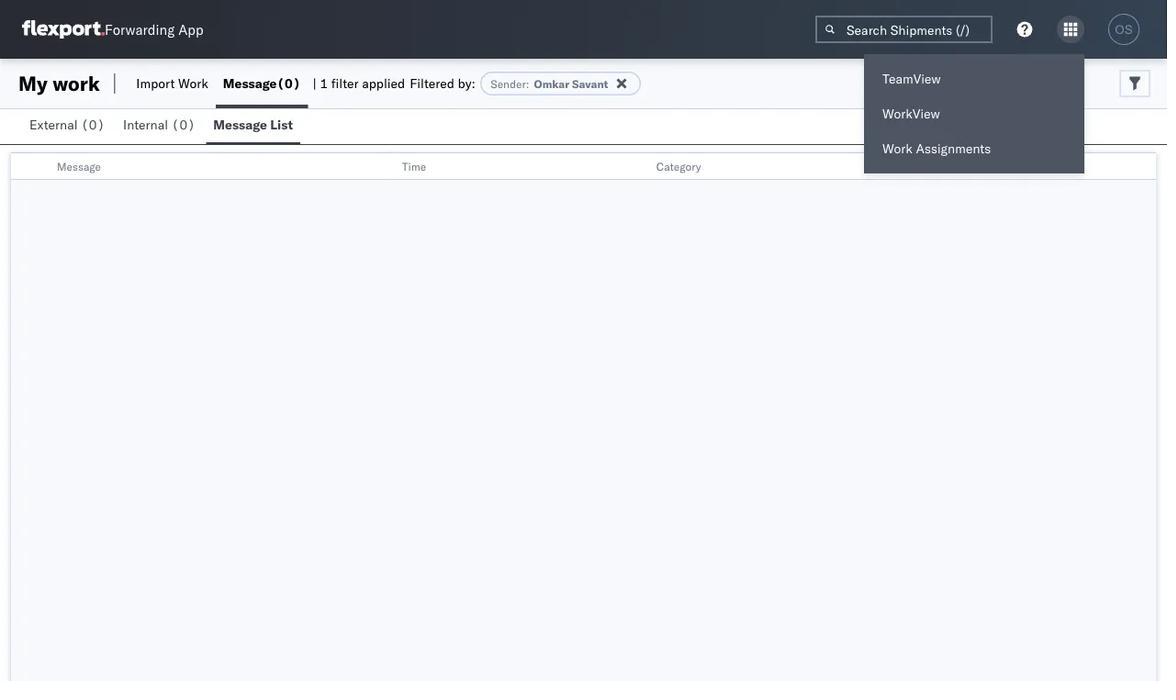 Task type: describe. For each thing, give the bounding box(es) containing it.
my work
[[18, 71, 100, 96]]

my
[[18, 71, 48, 96]]

message (0)
[[223, 75, 301, 91]]

category
[[657, 159, 702, 173]]

resize handle column header for related work item/shipment
[[1135, 153, 1157, 181]]

message list button
[[206, 108, 300, 144]]

related
[[911, 159, 949, 173]]

resize handle column header for message
[[371, 153, 393, 181]]

teamview
[[883, 71, 941, 87]]

external
[[29, 117, 78, 133]]

by:
[[458, 75, 476, 91]]

import
[[136, 75, 175, 91]]

1
[[320, 75, 328, 91]]

filter
[[331, 75, 359, 91]]

work assignments
[[883, 141, 992, 157]]

work for my
[[53, 71, 100, 96]]

internal (0)
[[123, 117, 195, 133]]

teamview link
[[865, 62, 1085, 96]]

resize handle column header for time
[[625, 153, 648, 181]]

(0) for internal (0)
[[172, 117, 195, 133]]

filtered
[[410, 75, 455, 91]]

work inside import work button
[[178, 75, 208, 91]]

time
[[402, 159, 426, 173]]

os button
[[1103, 8, 1146, 51]]

omkar
[[534, 77, 570, 90]]

app
[[178, 21, 204, 38]]

related work item/shipment
[[911, 159, 1055, 173]]

2 vertical spatial message
[[57, 159, 101, 173]]

message for list
[[213, 117, 267, 133]]

workview link
[[865, 96, 1085, 131]]

| 1 filter applied filtered by:
[[313, 75, 476, 91]]

item/shipment
[[979, 159, 1055, 173]]



Task type: vqa. For each thing, say whether or not it's contained in the screenshot.
Category
yes



Task type: locate. For each thing, give the bounding box(es) containing it.
2 resize handle column header from the left
[[625, 153, 648, 181]]

message left list
[[213, 117, 267, 133]]

savant
[[572, 77, 609, 90]]

1 horizontal spatial work
[[952, 159, 976, 173]]

internal
[[123, 117, 168, 133]]

0 vertical spatial work
[[178, 75, 208, 91]]

message up message list
[[223, 75, 277, 91]]

1 horizontal spatial (0)
[[172, 117, 195, 133]]

forwarding
[[105, 21, 175, 38]]

(0) inside button
[[172, 117, 195, 133]]

work inside work assignments link
[[883, 141, 913, 157]]

0 vertical spatial work
[[53, 71, 100, 96]]

work up related
[[883, 141, 913, 157]]

work assignments link
[[865, 131, 1085, 166]]

Search Shipments (/) text field
[[816, 16, 993, 43]]

message list
[[213, 117, 293, 133]]

workview
[[883, 106, 941, 122]]

2 horizontal spatial (0)
[[277, 75, 301, 91]]

(0) inside button
[[81, 117, 105, 133]]

sender
[[491, 77, 526, 90]]

os
[[1116, 23, 1133, 36]]

forwarding app
[[105, 21, 204, 38]]

work for related
[[952, 159, 976, 173]]

0 horizontal spatial work
[[53, 71, 100, 96]]

(0)
[[277, 75, 301, 91], [81, 117, 105, 133], [172, 117, 195, 133]]

list
[[270, 117, 293, 133]]

message
[[223, 75, 277, 91], [213, 117, 267, 133], [57, 159, 101, 173]]

0 horizontal spatial (0)
[[81, 117, 105, 133]]

external (0) button
[[22, 108, 116, 144]]

1 vertical spatial message
[[213, 117, 267, 133]]

message down external (0) button
[[57, 159, 101, 173]]

(0) for external (0)
[[81, 117, 105, 133]]

import work
[[136, 75, 208, 91]]

work down "assignments" on the right of page
[[952, 159, 976, 173]]

work up 'external (0)'
[[53, 71, 100, 96]]

3 resize handle column header from the left
[[880, 153, 902, 181]]

:
[[526, 77, 530, 90]]

(0) right external
[[81, 117, 105, 133]]

1 vertical spatial work
[[883, 141, 913, 157]]

sender : omkar savant
[[491, 77, 609, 90]]

(0) left |
[[277, 75, 301, 91]]

external (0)
[[29, 117, 105, 133]]

resize handle column header for category
[[880, 153, 902, 181]]

work right import
[[178, 75, 208, 91]]

applied
[[362, 75, 405, 91]]

internal (0) button
[[116, 108, 206, 144]]

work
[[53, 71, 100, 96], [952, 159, 976, 173]]

1 horizontal spatial work
[[883, 141, 913, 157]]

import work button
[[129, 59, 216, 108]]

message for (0)
[[223, 75, 277, 91]]

1 vertical spatial work
[[952, 159, 976, 173]]

resize handle column header
[[371, 153, 393, 181], [625, 153, 648, 181], [880, 153, 902, 181], [1135, 153, 1157, 181]]

0 horizontal spatial work
[[178, 75, 208, 91]]

assignments
[[916, 141, 992, 157]]

1 resize handle column header from the left
[[371, 153, 393, 181]]

flexport. image
[[22, 20, 105, 39]]

work
[[178, 75, 208, 91], [883, 141, 913, 157]]

(0) for message (0)
[[277, 75, 301, 91]]

0 vertical spatial message
[[223, 75, 277, 91]]

forwarding app link
[[22, 20, 204, 39]]

4 resize handle column header from the left
[[1135, 153, 1157, 181]]

(0) right 'internal'
[[172, 117, 195, 133]]

|
[[313, 75, 317, 91]]

message inside button
[[213, 117, 267, 133]]



